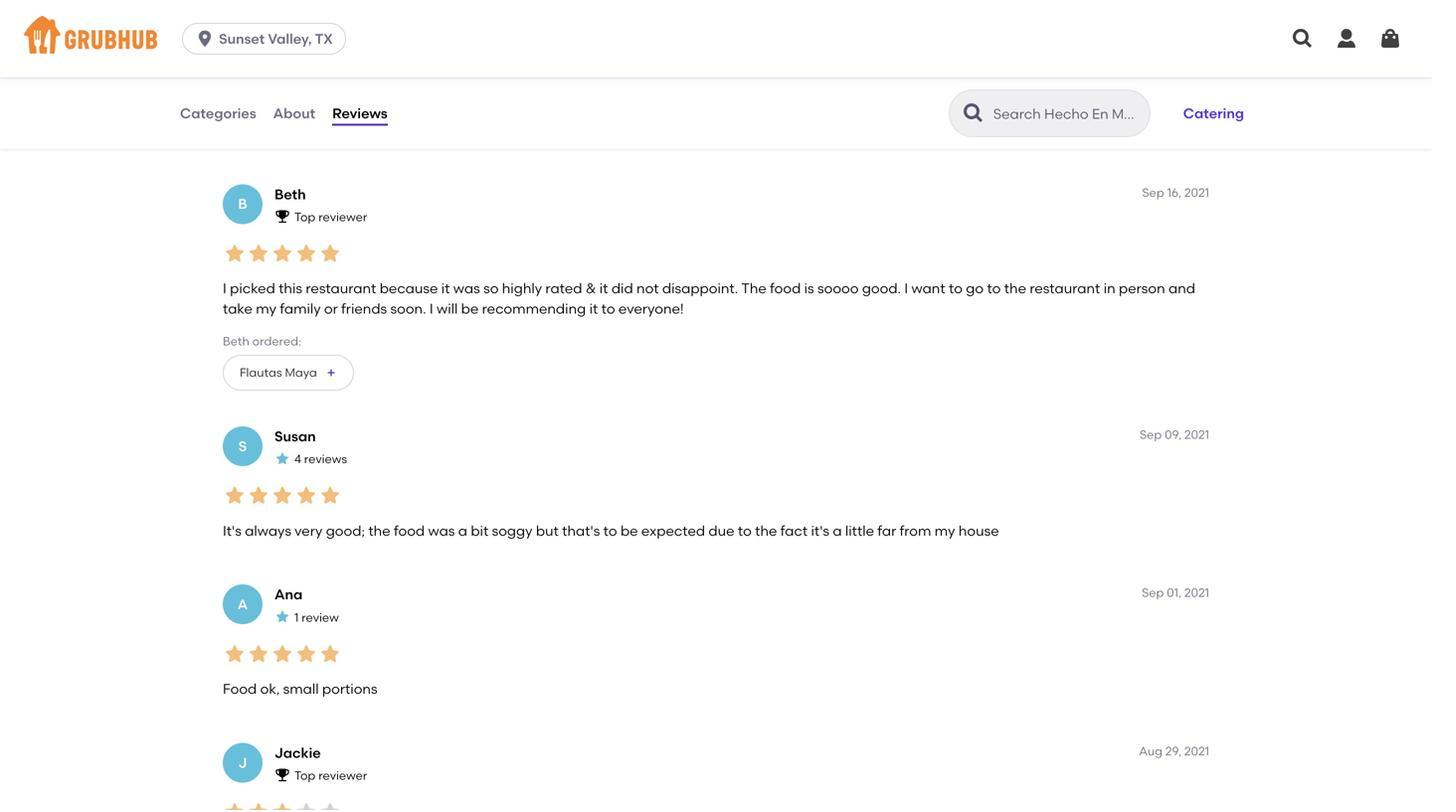 Task type: locate. For each thing, give the bounding box(es) containing it.
0 horizontal spatial svg image
[[1291, 27, 1315, 51]]

4 2021 from the top
[[1185, 745, 1210, 759]]

top reviewer down 'jackie'
[[295, 769, 367, 784]]

to right that's
[[604, 523, 617, 540]]

0 horizontal spatial be
[[461, 300, 479, 317]]

1 vertical spatial top reviewer
[[295, 769, 367, 784]]

1 horizontal spatial be
[[621, 523, 638, 540]]

0 vertical spatial my
[[256, 300, 277, 317]]

1 top reviewer from the top
[[295, 210, 367, 224]]

the right good;
[[369, 523, 391, 540]]

1 horizontal spatial a
[[833, 523, 842, 540]]

0 vertical spatial sep
[[1143, 185, 1165, 200]]

always
[[245, 523, 291, 540]]

2 horizontal spatial svg image
[[1379, 27, 1403, 51]]

far
[[878, 523, 897, 540]]

food down categories
[[223, 122, 257, 139]]

j
[[238, 755, 247, 772]]

be left expected
[[621, 523, 638, 540]]

reviews
[[332, 105, 388, 122]]

i
[[223, 280, 227, 297], [905, 280, 909, 297], [430, 300, 433, 317]]

it's
[[811, 523, 830, 540]]

it's
[[223, 523, 242, 540]]

my down picked at the top left of page
[[256, 300, 277, 317]]

was left so
[[454, 280, 480, 297]]

trophy icon image down 'jackie'
[[275, 768, 291, 784]]

person
[[1119, 280, 1166, 297]]

be inside the i picked this restaurant because it was so highly rated & it did not disappoint. the food is soooo good. i want to go to the restaurant in person and take my family or friends soon. i will be recommending it to everyone!
[[461, 300, 479, 317]]

2 horizontal spatial the
[[1005, 280, 1027, 297]]

reviews down tx
[[304, 51, 347, 66]]

2 reviewer from the top
[[319, 769, 367, 784]]

beth
[[275, 186, 306, 203], [223, 335, 250, 349]]

food right good;
[[394, 523, 425, 540]]

food left ok,
[[223, 681, 257, 698]]

reviewer down 'jackie'
[[319, 769, 367, 784]]

1 restaurant from the left
[[306, 280, 376, 297]]

2021
[[1185, 185, 1210, 200], [1185, 428, 1210, 442], [1185, 586, 1210, 601], [1185, 745, 1210, 759]]

late.
[[520, 122, 550, 139]]

1 horizontal spatial i
[[430, 300, 433, 317]]

4
[[295, 452, 301, 467]]

top for jackie
[[295, 769, 316, 784]]

everyone!
[[619, 300, 684, 317]]

1 vertical spatial be
[[621, 523, 638, 540]]

0 vertical spatial reviews
[[304, 51, 347, 66]]

Search Hecho En Mexico search field
[[992, 104, 1144, 123]]

restaurant up 'or'
[[306, 280, 376, 297]]

top reviewer up this
[[295, 210, 367, 224]]

and
[[1169, 280, 1196, 297]]

my right from
[[935, 523, 956, 540]]

restaurant
[[306, 280, 376, 297], [1030, 280, 1101, 297]]

2021 right 09,
[[1185, 428, 1210, 442]]

0 horizontal spatial my
[[256, 300, 277, 317]]

disappoint.
[[663, 280, 738, 297]]

sep for the
[[1143, 185, 1165, 200]]

beth ordered:
[[223, 335, 301, 349]]

1 horizontal spatial svg image
[[1335, 27, 1359, 51]]

2021 for i picked this restaurant because it was so highly rated & it did not disappoint. the food is soooo good. i want to go to the restaurant in person and take my family or friends soon. i will be recommending it to everyone!
[[1185, 185, 1210, 200]]

it
[[442, 280, 450, 297], [600, 280, 608, 297], [590, 300, 598, 317]]

1 vertical spatial my
[[935, 523, 956, 540]]

reviews right 4
[[304, 452, 347, 467]]

2 horizontal spatial it
[[600, 280, 608, 297]]

recommending
[[482, 300, 586, 317]]

0 horizontal spatial a
[[458, 523, 468, 540]]

it right &
[[600, 280, 608, 297]]

svg image
[[1291, 27, 1315, 51], [1335, 27, 1359, 51], [1379, 27, 1403, 51]]

1
[[295, 611, 299, 625]]

1 vertical spatial sep
[[1140, 428, 1162, 442]]

a
[[238, 597, 248, 613]]

3
[[295, 51, 301, 66]]

trophy icon image right the b
[[275, 208, 291, 224]]

1 vertical spatial reviewer
[[319, 769, 367, 784]]

2 2021 from the top
[[1185, 428, 1210, 442]]

star icon image
[[275, 50, 291, 66], [223, 83, 247, 107], [247, 83, 271, 107], [271, 83, 295, 107], [295, 83, 318, 107], [318, 83, 342, 107], [223, 242, 247, 266], [247, 242, 271, 266], [271, 242, 295, 266], [295, 242, 318, 266], [318, 242, 342, 266], [275, 451, 291, 467], [223, 484, 247, 508], [247, 484, 271, 508], [271, 484, 295, 508], [295, 484, 318, 508], [318, 484, 342, 508], [275, 609, 291, 625], [223, 643, 247, 666], [247, 643, 271, 666], [271, 643, 295, 666], [295, 643, 318, 666], [318, 643, 342, 666], [223, 801, 247, 811], [247, 801, 271, 811], [271, 801, 295, 811], [295, 801, 318, 811], [318, 801, 342, 811]]

beth right the b
[[275, 186, 306, 203]]

was down about
[[260, 122, 287, 139]]

beth for beth
[[275, 186, 306, 203]]

bit
[[471, 523, 489, 540]]

trophy icon image
[[275, 208, 291, 224], [275, 768, 291, 784]]

reviewer
[[319, 210, 367, 224], [319, 769, 367, 784]]

2 top reviewer from the top
[[295, 769, 367, 784]]

to
[[949, 280, 963, 297], [987, 280, 1001, 297], [602, 300, 615, 317], [604, 523, 617, 540], [738, 523, 752, 540]]

0 horizontal spatial the
[[369, 523, 391, 540]]

the
[[1005, 280, 1027, 297], [369, 523, 391, 540], [755, 523, 777, 540]]

i up take
[[223, 280, 227, 297]]

1 vertical spatial food
[[394, 523, 425, 540]]

1 vertical spatial beth
[[223, 335, 250, 349]]

1 horizontal spatial food
[[770, 280, 801, 297]]

flautas maya button
[[223, 355, 354, 391]]

1 a from the left
[[458, 523, 468, 540]]

sep left 09,
[[1140, 428, 1162, 442]]

reviewer for beth
[[319, 210, 367, 224]]

4 reviews
[[295, 452, 347, 467]]

is
[[805, 280, 815, 297]]

top right the b
[[295, 210, 316, 224]]

0 horizontal spatial food
[[394, 523, 425, 540]]

top reviewer for beth
[[295, 210, 367, 224]]

from
[[900, 523, 932, 540]]

0 vertical spatial beth
[[275, 186, 306, 203]]

was left bit
[[428, 523, 455, 540]]

to right go
[[987, 280, 1001, 297]]

valley,
[[268, 30, 312, 47]]

0 vertical spatial reviewer
[[319, 210, 367, 224]]

rated
[[546, 280, 583, 297]]

0 horizontal spatial beth
[[223, 335, 250, 349]]

b
[[238, 196, 247, 213]]

maya
[[285, 366, 317, 380]]

i left will
[[430, 300, 433, 317]]

sep
[[1143, 185, 1165, 200], [1140, 428, 1162, 442], [1142, 586, 1165, 601]]

beth for beth ordered:
[[223, 335, 250, 349]]

a
[[458, 523, 468, 540], [833, 523, 842, 540]]

1 horizontal spatial it
[[590, 300, 598, 317]]

1 vertical spatial reviews
[[304, 452, 347, 467]]

beth down take
[[223, 335, 250, 349]]

susan
[[275, 428, 316, 445]]

it up will
[[442, 280, 450, 297]]

be right will
[[461, 300, 479, 317]]

&
[[586, 280, 596, 297]]

jackie
[[275, 745, 321, 762]]

micah
[[275, 27, 323, 44]]

my
[[256, 300, 277, 317], [935, 523, 956, 540]]

2 svg image from the left
[[1335, 27, 1359, 51]]

sep for house
[[1140, 428, 1162, 442]]

was left 'late.' on the left top of the page
[[490, 122, 517, 139]]

the left fact
[[755, 523, 777, 540]]

1 trophy icon image from the top
[[275, 208, 291, 224]]

0 vertical spatial top
[[295, 210, 316, 224]]

did
[[612, 280, 633, 297]]

2 top from the top
[[295, 769, 316, 784]]

2021 right the 16,
[[1185, 185, 1210, 200]]

the inside the i picked this restaurant because it was so highly rated & it did not disappoint. the food is soooo good. i want to go to the restaurant in person and take my family or friends soon. i will be recommending it to everyone!
[[1005, 280, 1027, 297]]

reviewer down drink
[[319, 210, 367, 224]]

in
[[1104, 280, 1116, 297]]

sep 01, 2021
[[1142, 586, 1210, 601]]

1 2021 from the top
[[1185, 185, 1210, 200]]

a right it's
[[833, 523, 842, 540]]

1 horizontal spatial beth
[[275, 186, 306, 203]]

food for a
[[223, 681, 257, 698]]

reviews for good;
[[304, 452, 347, 467]]

a left bit
[[458, 523, 468, 540]]

0 vertical spatial top reviewer
[[295, 210, 367, 224]]

0 vertical spatial food
[[770, 280, 801, 297]]

top reviewer
[[295, 210, 367, 224], [295, 769, 367, 784]]

food right missing.
[[453, 122, 487, 139]]

1 vertical spatial trophy icon image
[[275, 768, 291, 784]]

3 2021 from the top
[[1185, 586, 1210, 601]]

my inside the i picked this restaurant because it was so highly rated & it did not disappoint. the food is soooo good. i want to go to the restaurant in person and take my family or friends soon. i will be recommending it to everyone!
[[256, 300, 277, 317]]

1 vertical spatial top
[[295, 769, 316, 784]]

about
[[273, 105, 315, 122]]

soggy
[[492, 523, 533, 540]]

the right go
[[1005, 280, 1027, 297]]

svg image
[[195, 29, 215, 49]]

2021 right 01,
[[1185, 586, 1210, 601]]

top
[[295, 210, 316, 224], [295, 769, 316, 784]]

ana
[[275, 587, 303, 604]]

picked
[[230, 280, 275, 297]]

1 top from the top
[[295, 210, 316, 224]]

the
[[742, 280, 767, 297]]

food left the is
[[770, 280, 801, 297]]

1 horizontal spatial my
[[935, 523, 956, 540]]

0 vertical spatial trophy icon image
[[275, 208, 291, 224]]

2 reviews from the top
[[304, 452, 347, 467]]

it down &
[[590, 300, 598, 317]]

food
[[223, 122, 257, 139], [453, 122, 487, 139], [223, 681, 257, 698]]

sep left 01,
[[1142, 586, 1165, 601]]

sep left the 16,
[[1143, 185, 1165, 200]]

trophy icon image for beth
[[275, 208, 291, 224]]

flautas
[[240, 366, 282, 380]]

0 horizontal spatial restaurant
[[306, 280, 376, 297]]

search icon image
[[962, 101, 986, 125]]

1 reviews from the top
[[304, 51, 347, 66]]

0 vertical spatial be
[[461, 300, 479, 317]]

be
[[461, 300, 479, 317], [621, 523, 638, 540]]

2021 right 29, at the bottom of page
[[1185, 745, 1210, 759]]

1 horizontal spatial restaurant
[[1030, 280, 1101, 297]]

2 trophy icon image from the top
[[275, 768, 291, 784]]

1 reviewer from the top
[[319, 210, 367, 224]]

i left want
[[905, 280, 909, 297]]

that's
[[562, 523, 600, 540]]

restaurant left in
[[1030, 280, 1101, 297]]

top down 'jackie'
[[295, 769, 316, 784]]



Task type: vqa. For each thing, say whether or not it's contained in the screenshot.
Refer
no



Task type: describe. For each thing, give the bounding box(es) containing it.
so
[[484, 280, 499, 297]]

1 svg image from the left
[[1291, 27, 1315, 51]]

16,
[[1168, 185, 1182, 200]]

reviewer for jackie
[[319, 769, 367, 784]]

good.
[[862, 280, 901, 297]]

i picked this restaurant because it was so highly rated & it did not disappoint. the food is soooo good. i want to go to the restaurant in person and take my family or friends soon. i will be recommending it to everyone!
[[223, 280, 1196, 317]]

aug 29, 2021
[[1140, 745, 1210, 759]]

good;
[[326, 523, 365, 540]]

this
[[279, 280, 302, 297]]

1 horizontal spatial the
[[755, 523, 777, 540]]

family
[[280, 300, 321, 317]]

m
[[237, 37, 249, 54]]

was inside the i picked this restaurant because it was so highly rated & it did not disappoint. the food is soooo good. i want to go to the restaurant in person and take my family or friends soon. i will be recommending it to everyone!
[[454, 280, 480, 297]]

29,
[[1166, 745, 1182, 759]]

it's always very good; the food was a bit soggy but that's to be expected due to the fact it's a little far from my house
[[223, 523, 1000, 540]]

review
[[302, 611, 339, 625]]

very
[[295, 523, 323, 540]]

go
[[966, 280, 984, 297]]

sep 16, 2021
[[1143, 185, 1210, 200]]

sunset valley, tx
[[219, 30, 333, 47]]

reviews button
[[331, 78, 389, 149]]

09,
[[1165, 428, 1182, 442]]

2 a from the left
[[833, 523, 842, 540]]

soon.
[[391, 300, 426, 317]]

categories button
[[179, 78, 257, 149]]

will
[[437, 300, 458, 317]]

not
[[637, 280, 659, 297]]

01,
[[1167, 586, 1182, 601]]

sunset valley, tx button
[[182, 23, 354, 55]]

food inside the i picked this restaurant because it was so highly rated & it did not disappoint. the food is soooo good. i want to go to the restaurant in person and take my family or friends soon. i will be recommending it to everyone!
[[770, 280, 801, 297]]

take
[[223, 300, 253, 317]]

want
[[912, 280, 946, 297]]

fact
[[781, 523, 808, 540]]

portions
[[322, 681, 378, 698]]

aug
[[1140, 745, 1163, 759]]

top reviewer for jackie
[[295, 769, 367, 784]]

plus icon image
[[325, 367, 337, 379]]

food ok, small portions
[[223, 681, 378, 698]]

but
[[536, 523, 559, 540]]

was down reviews
[[365, 122, 392, 139]]

because
[[380, 280, 438, 297]]

2 vertical spatial sep
[[1142, 586, 1165, 601]]

main navigation navigation
[[0, 0, 1433, 78]]

sunset
[[219, 30, 265, 47]]

to left go
[[949, 280, 963, 297]]

reviews for drink
[[304, 51, 347, 66]]

2021 for food ok, small portions
[[1185, 586, 1210, 601]]

0 horizontal spatial i
[[223, 280, 227, 297]]

due
[[709, 523, 735, 540]]

2 restaurant from the left
[[1030, 280, 1101, 297]]

catering
[[1184, 105, 1245, 122]]

food was cold. drink was missing. food was late.
[[223, 122, 550, 139]]

missing.
[[395, 122, 449, 139]]

expected
[[642, 523, 705, 540]]

1 review
[[295, 611, 339, 625]]

2021 for it's always very good; the food was a bit soggy but that's to be expected due to the fact it's a little far from my house
[[1185, 428, 1210, 442]]

soooo
[[818, 280, 859, 297]]

food for m
[[223, 122, 257, 139]]

trophy icon image for jackie
[[275, 768, 291, 784]]

3 svg image from the left
[[1379, 27, 1403, 51]]

friends
[[341, 300, 387, 317]]

cold.
[[290, 122, 323, 139]]

small
[[283, 681, 319, 698]]

to down did
[[602, 300, 615, 317]]

little
[[846, 523, 875, 540]]

catering button
[[1175, 92, 1254, 135]]

or
[[324, 300, 338, 317]]

to right due
[[738, 523, 752, 540]]

about button
[[272, 78, 316, 149]]

house
[[959, 523, 1000, 540]]

categories
[[180, 105, 256, 122]]

s
[[239, 438, 247, 455]]

3 reviews
[[295, 51, 347, 66]]

ok,
[[260, 681, 280, 698]]

top for beth
[[295, 210, 316, 224]]

sep 09, 2021
[[1140, 428, 1210, 442]]

highly
[[502, 280, 542, 297]]

drink
[[327, 122, 361, 139]]

0 horizontal spatial it
[[442, 280, 450, 297]]

2 horizontal spatial i
[[905, 280, 909, 297]]

tx
[[315, 30, 333, 47]]

flautas maya
[[240, 366, 317, 380]]

ordered:
[[252, 335, 301, 349]]



